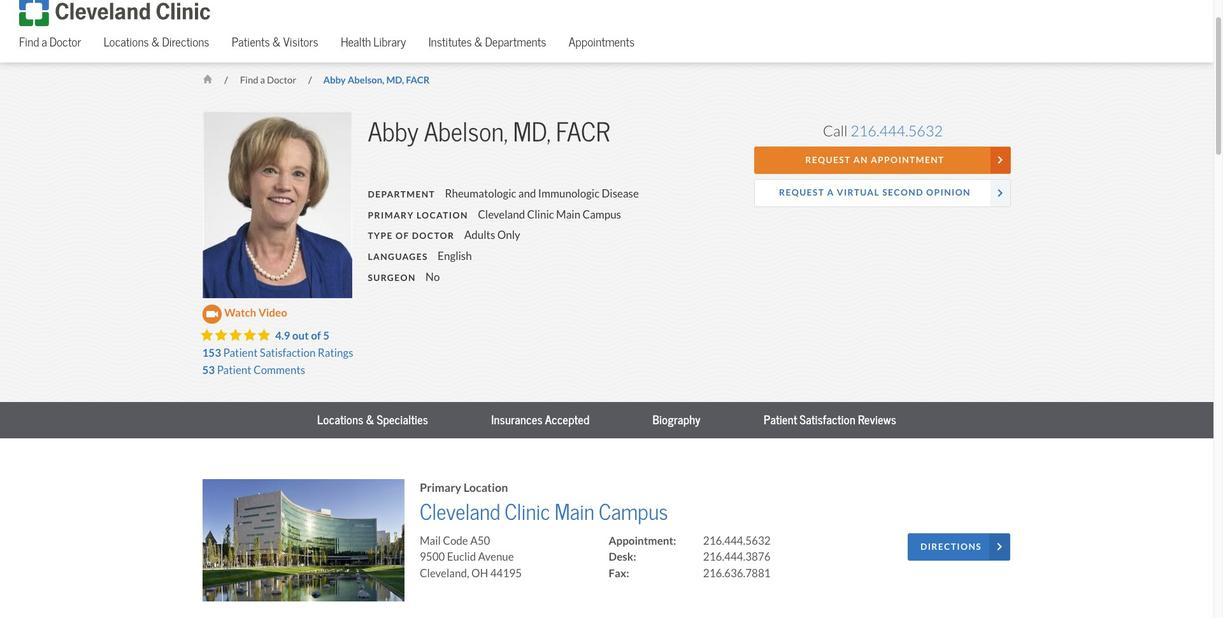 Task type: describe. For each thing, give the bounding box(es) containing it.
rheumatologic and immunologic disease
[[445, 187, 639, 201]]

surgeon
[[368, 272, 416, 283]]

cleveland clinic main campus link
[[420, 499, 668, 526]]

institutes & departments
[[429, 34, 546, 49]]

patient satisfaction reviews
[[764, 412, 897, 427]]

insurances accepted
[[491, 412, 590, 427]]

53
[[202, 363, 215, 377]]

only
[[497, 228, 520, 242]]

adults only
[[464, 228, 520, 242]]

216.636.7881
[[703, 566, 771, 580]]

1 horizontal spatial facr
[[556, 116, 610, 148]]

locations for locations & directions
[[104, 34, 149, 49]]

second
[[883, 187, 924, 198]]

216.444.5632 link
[[851, 122, 943, 140]]

4.9 out of 5
[[275, 329, 329, 343]]

request an appointment link
[[755, 146, 1012, 174]]

primary for primary location
[[368, 209, 414, 221]]

1 vertical spatial abelson,
[[424, 116, 508, 148]]

1 vertical spatial find
[[240, 74, 258, 86]]

0 vertical spatial directions
[[162, 34, 209, 49]]

1 vertical spatial of
[[311, 329, 321, 343]]

1 horizontal spatial directions
[[921, 541, 982, 552]]

comments
[[254, 363, 305, 377]]

& for directions
[[151, 34, 160, 49]]

1 horizontal spatial md,
[[513, 116, 551, 148]]

appointment
[[871, 154, 945, 166]]

satisfaction inside 153 patient satisfaction ratings 53 patient comments
[[260, 346, 316, 360]]

euclid
[[447, 550, 476, 564]]

& for visitors
[[272, 34, 281, 49]]

& for specialties
[[366, 412, 374, 427]]

patients & visitors
[[232, 34, 318, 49]]

english
[[438, 249, 472, 263]]

reviews
[[858, 412, 897, 427]]

an
[[854, 154, 868, 166]]

& for departments
[[474, 34, 483, 49]]

cleveland,
[[420, 566, 469, 580]]

0 vertical spatial 216.444.5632
[[851, 122, 943, 140]]

216.444.3876 fax:
[[609, 550, 771, 580]]

1 vertical spatial abby
[[368, 116, 419, 148]]

primary location
[[368, 209, 468, 221]]

health library link
[[341, 30, 406, 63]]

1 vertical spatial patient
[[217, 363, 251, 377]]

out
[[292, 329, 309, 343]]

cleveland clinic main campus image
[[202, 479, 405, 602]]

watch
[[224, 306, 256, 320]]

ratings
[[318, 346, 353, 360]]

1 horizontal spatial of
[[396, 230, 409, 242]]

rheumatologic
[[445, 187, 516, 201]]

locations & specialties link
[[311, 407, 434, 434]]

call
[[823, 122, 848, 140]]

abby abelson, md, facr link
[[323, 74, 430, 86]]

0 horizontal spatial find
[[19, 34, 39, 49]]

appointments
[[569, 34, 635, 49]]

request an appointment
[[806, 154, 945, 166]]

request a virtual second opinion link
[[755, 179, 1012, 207]]

request a virtual second opinion
[[779, 187, 971, 198]]

desk:
[[609, 550, 636, 564]]

cleveland clinic logo image
[[19, 0, 210, 26]]

0 vertical spatial find a doctor link
[[19, 30, 81, 63]]

2 / from the left
[[308, 74, 314, 86]]

clinic inside "primary location cleveland clinic main campus"
[[505, 499, 551, 526]]

0 vertical spatial clinic
[[527, 208, 554, 222]]

primary for primary location cleveland clinic main campus
[[420, 481, 461, 495]]

153 patient satisfaction ratings 53 patient comments
[[202, 346, 353, 377]]

departments
[[485, 34, 546, 49]]

accepted
[[545, 412, 590, 427]]

oh
[[472, 566, 488, 580]]

request for request a virtual second opinion
[[779, 187, 825, 198]]

0 vertical spatial cleveland
[[478, 208, 525, 222]]

adults
[[464, 228, 495, 242]]

1 / from the left
[[223, 74, 230, 86]]

patients
[[232, 34, 270, 49]]

video
[[259, 306, 287, 320]]

0 vertical spatial campus
[[583, 208, 621, 222]]

disease
[[602, 187, 639, 201]]

appointment:
[[609, 534, 676, 548]]

locations & directions link
[[104, 30, 209, 63]]

request for request an appointment
[[806, 154, 851, 166]]

153
[[202, 346, 221, 360]]



Task type: vqa. For each thing, say whether or not it's contained in the screenshot.
the leftmost the Find a Doctor link
yes



Task type: locate. For each thing, give the bounding box(es) containing it.
1 horizontal spatial doctor
[[267, 74, 296, 86]]

abby abelson, md, facr down health library link
[[323, 74, 430, 86]]

5
[[323, 329, 329, 343]]

request down call
[[806, 154, 851, 166]]

1 horizontal spatial locations
[[317, 412, 364, 427]]

1 horizontal spatial abby
[[368, 116, 419, 148]]

1 vertical spatial doctor
[[267, 74, 296, 86]]

0 horizontal spatial 216.444.5632
[[703, 534, 771, 548]]

clinic
[[527, 208, 554, 222], [505, 499, 551, 526]]

doctor
[[50, 34, 81, 49], [267, 74, 296, 86], [412, 230, 455, 242]]

immunologic
[[538, 187, 600, 201]]

& right institutes
[[474, 34, 483, 49]]

department
[[368, 189, 435, 200]]

insurances accepted link
[[485, 407, 596, 434]]

campus up "appointment:"
[[599, 499, 668, 526]]

request left "virtual"
[[779, 187, 825, 198]]

1 horizontal spatial satisfaction
[[800, 412, 856, 427]]

cleveland up the only
[[478, 208, 525, 222]]

biography link
[[647, 407, 707, 434]]

0 horizontal spatial facr
[[406, 74, 430, 86]]

1 vertical spatial main
[[555, 499, 595, 526]]

locations for locations & specialties
[[317, 412, 364, 427]]

doctor down patients & visitors link
[[267, 74, 296, 86]]

primary up type
[[368, 209, 414, 221]]

0 vertical spatial find a doctor
[[19, 34, 81, 49]]

1 horizontal spatial find a doctor
[[240, 74, 298, 86]]

location for primary location cleveland clinic main campus
[[464, 481, 508, 495]]

0 vertical spatial location
[[417, 209, 468, 221]]

virtual
[[837, 187, 880, 198]]

2 vertical spatial doctor
[[412, 230, 455, 242]]

abby abelson, md, facr up rheumatologic
[[368, 116, 610, 148]]

code
[[443, 534, 468, 548]]

1 vertical spatial 216.444.5632
[[703, 534, 771, 548]]

md,
[[386, 74, 404, 86], [513, 116, 551, 148]]

abby abelson, md, facr
[[323, 74, 430, 86], [368, 116, 610, 148]]

call 216.444.5632
[[823, 122, 943, 140]]

0 horizontal spatial abelson,
[[348, 74, 385, 86]]

0 horizontal spatial primary
[[368, 209, 414, 221]]

institutes
[[429, 34, 472, 49]]

1 horizontal spatial a
[[260, 74, 265, 86]]

0 vertical spatial doctor
[[50, 34, 81, 49]]

& left visitors at the left of page
[[272, 34, 281, 49]]

location for primary location
[[417, 209, 468, 221]]

facr down library
[[406, 74, 430, 86]]

clinic up avenue
[[505, 499, 551, 526]]

campus inside "primary location cleveland clinic main campus"
[[599, 499, 668, 526]]

1 horizontal spatial find a doctor link
[[240, 74, 298, 86]]

1 vertical spatial campus
[[599, 499, 668, 526]]

type
[[368, 230, 393, 242]]

primary location cleveland clinic main campus
[[420, 481, 668, 526]]

0 horizontal spatial find a doctor link
[[19, 30, 81, 63]]

216.444.5632 desk:
[[609, 534, 771, 564]]

0 vertical spatial request
[[806, 154, 851, 166]]

0 vertical spatial main
[[556, 208, 581, 222]]

216.444.5632
[[851, 122, 943, 140], [703, 534, 771, 548]]

cleveland inside "primary location cleveland clinic main campus"
[[420, 499, 501, 526]]

1 vertical spatial find a doctor link
[[240, 74, 298, 86]]

request
[[806, 154, 851, 166], [779, 187, 825, 198]]

1 vertical spatial locations
[[317, 412, 364, 427]]

0 horizontal spatial md,
[[386, 74, 404, 86]]

abby
[[323, 74, 346, 86], [368, 116, 419, 148]]

md, down library
[[386, 74, 404, 86]]

satisfaction left reviews
[[800, 412, 856, 427]]

0 horizontal spatial /
[[223, 74, 230, 86]]

appointments link
[[569, 30, 635, 63]]

0 horizontal spatial satisfaction
[[260, 346, 316, 360]]

a50
[[470, 534, 490, 548]]

cleveland up code on the bottom left
[[420, 499, 501, 526]]

watch video
[[224, 306, 287, 320]]

0 vertical spatial abby abelson, md, facr
[[323, 74, 430, 86]]

primary
[[368, 209, 414, 221], [420, 481, 461, 495]]

type of doctor
[[368, 230, 455, 242]]

0 vertical spatial of
[[396, 230, 409, 242]]

a
[[42, 34, 47, 49], [260, 74, 265, 86], [827, 187, 835, 198]]

opinion
[[927, 187, 971, 198]]

location up type of doctor
[[417, 209, 468, 221]]

location
[[417, 209, 468, 221], [464, 481, 508, 495]]

campus
[[583, 208, 621, 222], [599, 499, 668, 526]]

216.444.5632 inside 216.444.5632 desk:
[[703, 534, 771, 548]]

1 horizontal spatial abelson,
[[424, 116, 508, 148]]

1 vertical spatial primary
[[420, 481, 461, 495]]

find a doctor
[[19, 34, 81, 49], [240, 74, 298, 86]]

1 vertical spatial directions
[[921, 541, 982, 552]]

satisfaction
[[260, 346, 316, 360], [800, 412, 856, 427]]

&
[[151, 34, 160, 49], [272, 34, 281, 49], [474, 34, 483, 49], [366, 412, 374, 427]]

1 vertical spatial md,
[[513, 116, 551, 148]]

1 vertical spatial find a doctor
[[240, 74, 298, 86]]

0 vertical spatial abelson,
[[348, 74, 385, 86]]

primary up mail
[[420, 481, 461, 495]]

0 vertical spatial primary
[[368, 209, 414, 221]]

main
[[556, 208, 581, 222], [555, 499, 595, 526]]

locations left specialties
[[317, 412, 364, 427]]

0 horizontal spatial abby
[[323, 74, 346, 86]]

1 horizontal spatial /
[[308, 74, 314, 86]]

health
[[341, 34, 371, 49]]

watch video link
[[202, 304, 287, 324]]

avenue
[[478, 550, 514, 564]]

abelson, down health library link
[[348, 74, 385, 86]]

& down cleveland clinic logo
[[151, 34, 160, 49]]

library
[[374, 34, 406, 49]]

1 vertical spatial request
[[779, 187, 825, 198]]

fax:
[[609, 566, 629, 580]]

1 vertical spatial satisfaction
[[800, 412, 856, 427]]

a for adults only
[[827, 187, 835, 198]]

1 vertical spatial cleveland
[[420, 499, 501, 526]]

location up a50
[[464, 481, 508, 495]]

locations down cleveland clinic logo
[[104, 34, 149, 49]]

location inside "primary location cleveland clinic main campus"
[[464, 481, 508, 495]]

& left specialties
[[366, 412, 374, 427]]

0 horizontal spatial directions
[[162, 34, 209, 49]]

0 vertical spatial find
[[19, 34, 39, 49]]

doctor down primary location
[[412, 230, 455, 242]]

health library
[[341, 34, 406, 49]]

216.444.3876
[[703, 550, 771, 564]]

clinic down rheumatologic and immunologic disease
[[527, 208, 554, 222]]

0 vertical spatial facr
[[406, 74, 430, 86]]

mail
[[420, 534, 441, 548]]

1 horizontal spatial find
[[240, 74, 258, 86]]

2 vertical spatial patient
[[764, 412, 797, 427]]

md, up and on the left
[[513, 116, 551, 148]]

cleveland clinic main campus
[[478, 208, 621, 222]]

languages
[[368, 251, 428, 263]]

0 horizontal spatial doctor
[[50, 34, 81, 49]]

0 vertical spatial locations
[[104, 34, 149, 49]]

locations & specialties
[[317, 412, 428, 427]]

2 horizontal spatial doctor
[[412, 230, 455, 242]]

of up languages
[[396, 230, 409, 242]]

and
[[519, 187, 536, 201]]

insurances
[[491, 412, 543, 427]]

1 vertical spatial location
[[464, 481, 508, 495]]

0 vertical spatial patient
[[223, 346, 258, 360]]

locations & directions
[[104, 34, 209, 49]]

directions link
[[908, 533, 1011, 561]]

0 vertical spatial satisfaction
[[260, 346, 316, 360]]

main inside "primary location cleveland clinic main campus"
[[555, 499, 595, 526]]

patient satisfaction reviews link
[[758, 407, 903, 434]]

1 horizontal spatial 216.444.5632
[[851, 122, 943, 140]]

0 vertical spatial abby
[[323, 74, 346, 86]]

institutes & departments link
[[429, 30, 546, 63]]

video indicator icon image
[[202, 304, 222, 324]]

cleveland
[[478, 208, 525, 222], [420, 499, 501, 526]]

0 vertical spatial md,
[[386, 74, 404, 86]]

216.444.5632 up 216.444.3876
[[703, 534, 771, 548]]

abby abelson, md, facr image
[[202, 111, 352, 298]]

a for primary location
[[42, 34, 47, 49]]

facr up immunologic
[[556, 116, 610, 148]]

campus down disease
[[583, 208, 621, 222]]

216.444.5632 up appointment
[[851, 122, 943, 140]]

1 horizontal spatial primary
[[420, 481, 461, 495]]

0 horizontal spatial locations
[[104, 34, 149, 49]]

abby down health
[[323, 74, 346, 86]]

locations
[[104, 34, 149, 49], [317, 412, 364, 427]]

no
[[426, 270, 440, 284]]

primary inside "primary location cleveland clinic main campus"
[[420, 481, 461, 495]]

2 vertical spatial a
[[827, 187, 835, 198]]

44195
[[491, 566, 522, 580]]

4.9
[[275, 329, 290, 343]]

9500
[[420, 550, 445, 564]]

1 vertical spatial facr
[[556, 116, 610, 148]]

of
[[396, 230, 409, 242], [311, 329, 321, 343]]

0 horizontal spatial find a doctor
[[19, 34, 81, 49]]

biography
[[653, 412, 701, 427]]

1 vertical spatial a
[[260, 74, 265, 86]]

patients & visitors link
[[232, 30, 318, 63]]

find a doctor link
[[19, 30, 81, 63], [240, 74, 298, 86]]

0 horizontal spatial of
[[311, 329, 321, 343]]

abby down abby abelson, md, facr link
[[368, 116, 419, 148]]

star rating icons image
[[200, 329, 270, 341]]

doctor down cleveland clinic logo
[[50, 34, 81, 49]]

0 vertical spatial a
[[42, 34, 47, 49]]

0 horizontal spatial a
[[42, 34, 47, 49]]

1 vertical spatial abby abelson, md, facr
[[368, 116, 610, 148]]

abelson,
[[348, 74, 385, 86], [424, 116, 508, 148]]

2 horizontal spatial a
[[827, 187, 835, 198]]

facr
[[406, 74, 430, 86], [556, 116, 610, 148]]

specialties
[[377, 412, 428, 427]]

1 vertical spatial clinic
[[505, 499, 551, 526]]

satisfaction down 4.9 at the bottom left of the page
[[260, 346, 316, 360]]

mail code a50 9500 euclid avenue cleveland, oh 44195
[[420, 534, 522, 580]]

abelson, up rheumatologic
[[424, 116, 508, 148]]

of left 5
[[311, 329, 321, 343]]

visitors
[[283, 34, 318, 49]]



